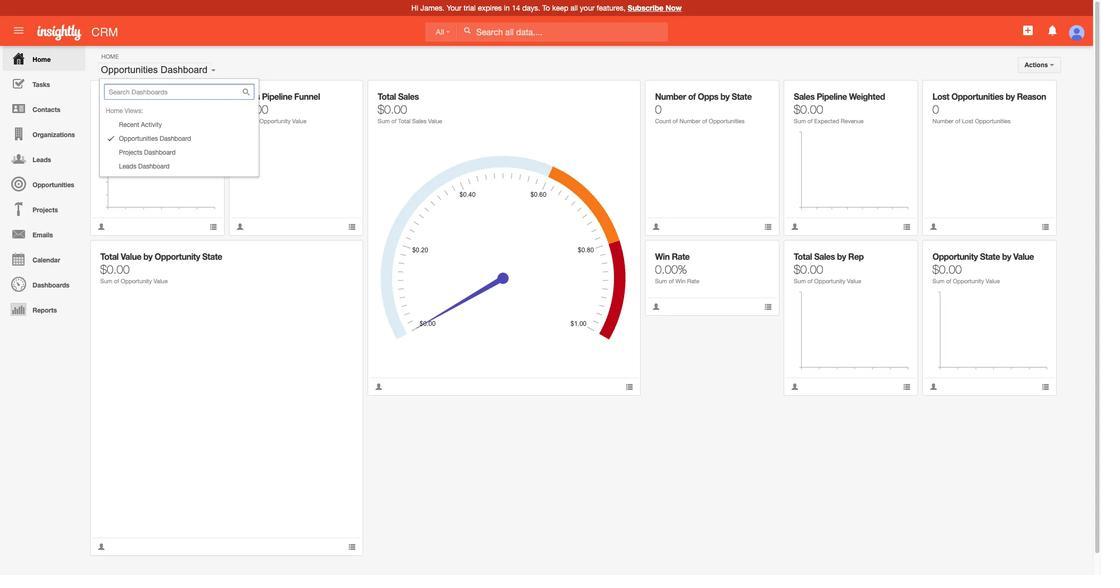 Task type: vqa. For each thing, say whether or not it's contained in the screenshot.
$0.00 within the sales pipeline weighted $0.00 sum of expected revenue
yes



Task type: describe. For each thing, give the bounding box(es) containing it.
value inside the total sales $0.00 sum of total sales value
[[428, 118, 442, 124]]

reason
[[1017, 91, 1047, 101]]

recent activity link
[[100, 118, 259, 132]]

number of opps by state link
[[655, 91, 752, 101]]

pipeline for weighted
[[817, 91, 847, 101]]

sales inside sales pipeline funnel $0.00 sum of opportunity value
[[239, 91, 260, 101]]

list image for rep
[[904, 383, 911, 391]]

subscribe now link
[[628, 3, 682, 12]]

sum inside sales pipeline funnel $0.00 sum of opportunity value
[[239, 118, 251, 124]]

user image for top sales reps
[[98, 223, 105, 231]]

subscribe
[[628, 3, 664, 12]]

actions button
[[1018, 57, 1062, 73]]

organizations link
[[3, 121, 85, 146]]

sum inside win rate 0.00% sum of win rate
[[655, 278, 667, 284]]

home views: link
[[86, 104, 259, 118]]

actions
[[1025, 61, 1050, 69]]

dashboards link
[[3, 272, 85, 297]]

user image for total sales
[[375, 383, 383, 391]]

james.
[[421, 4, 445, 12]]

all link
[[425, 22, 458, 42]]

$0.00 inside the "opportunity state by value $0.00 sum of opportunity value"
[[933, 263, 962, 276]]

sales pipeline funnel link
[[239, 91, 320, 101]]

1 horizontal spatial win
[[676, 278, 686, 284]]

home inside home views: link
[[106, 107, 123, 115]]

win rate 0.00% sum of win rate
[[655, 251, 700, 284]]

of left opps
[[688, 91, 696, 101]]

opportunities link
[[3, 171, 85, 196]]

reports
[[33, 306, 57, 314]]

of inside win rate 0.00% sum of win rate
[[669, 278, 674, 284]]

wrench image for $0.00
[[896, 88, 903, 96]]

$0.00 inside total value by opportunity state $0.00 sum of opportunity value
[[100, 263, 130, 276]]

in
[[504, 4, 510, 12]]

1 horizontal spatial lost
[[962, 118, 974, 124]]

user image for sales pipeline funnel
[[236, 223, 244, 231]]

recent
[[119, 121, 139, 129]]

by for total value by opportunity state
[[143, 251, 153, 262]]

tasks
[[33, 81, 50, 89]]

opportunities inside button
[[101, 65, 158, 75]]

tasks link
[[3, 71, 85, 96]]

activity
[[141, 121, 162, 129]]

$0.00 inside total sales by rep $0.00 sum of opportunity value
[[794, 263, 824, 276]]

expected
[[815, 118, 839, 124]]

$0.00 inside top sales reps $0.00 average sales size
[[100, 102, 130, 116]]

number right count on the right of page
[[680, 118, 701, 124]]

lost opportunities by reason 0 number of lost opportunities
[[933, 91, 1047, 124]]

opportunities dashboard for opportunities dashboard button
[[101, 65, 208, 75]]

revenue
[[841, 118, 864, 124]]

count
[[655, 118, 671, 124]]

organizations
[[33, 131, 75, 139]]

state for 0
[[732, 91, 752, 101]]

wrench image right opps
[[757, 88, 765, 96]]

crm
[[91, 26, 118, 39]]

number inside lost opportunities by reason 0 number of lost opportunities
[[933, 118, 954, 124]]

total sales link
[[378, 91, 419, 101]]

home views:
[[106, 107, 143, 115]]

calendar link
[[3, 247, 85, 272]]

navigation containing home
[[0, 46, 85, 322]]

wrench image for rep
[[896, 248, 903, 256]]

reps
[[139, 91, 159, 101]]

lost opportunities by reason link
[[933, 91, 1047, 101]]

0 horizontal spatial lost
[[933, 91, 950, 101]]

opportunities dashboard link
[[100, 132, 259, 146]]

opportunity state by value link
[[933, 251, 1034, 262]]

Search Dashboards text field
[[104, 84, 255, 100]]

leads for leads dashboard
[[119, 163, 136, 170]]

funnel
[[294, 91, 320, 101]]

value inside total sales by rep $0.00 sum of opportunity value
[[847, 278, 862, 284]]

total value by opportunity state $0.00 sum of opportunity value
[[100, 251, 222, 284]]

$0.00 inside the sales pipeline weighted $0.00 sum of expected revenue
[[794, 102, 824, 116]]

leads link
[[3, 146, 85, 171]]

$0.00 inside the total sales $0.00 sum of total sales value
[[378, 102, 407, 116]]

expires
[[478, 4, 502, 12]]

list image for $0.00
[[210, 223, 217, 231]]

opportunities dashboard for opportunities dashboard link
[[119, 135, 191, 142]]

total for $0.00
[[794, 251, 812, 262]]

opportunity state by value $0.00 sum of opportunity value
[[933, 251, 1034, 284]]

user image for $0.00
[[98, 543, 105, 551]]

of right count on the right of page
[[673, 118, 678, 124]]

size
[[139, 118, 150, 124]]

contacts link
[[3, 96, 85, 121]]

Search all data.... text field
[[458, 22, 668, 42]]

home down crm
[[101, 53, 119, 60]]

projects link
[[3, 196, 85, 221]]

keep
[[552, 4, 569, 12]]

user image for opportunity state by value
[[930, 383, 938, 391]]

leads dashboard
[[119, 163, 170, 170]]



Task type: locate. For each thing, give the bounding box(es) containing it.
sales pipeline funnel $0.00 sum of opportunity value
[[239, 91, 320, 124]]

of down total sales link
[[392, 118, 397, 124]]

1 horizontal spatial pipeline
[[817, 91, 847, 101]]

1 vertical spatial rate
[[687, 278, 700, 284]]

1 horizontal spatial 0
[[933, 102, 939, 116]]

0 vertical spatial win
[[655, 251, 670, 262]]

of down lost opportunities by reason link
[[956, 118, 961, 124]]

1 vertical spatial projects
[[33, 206, 58, 214]]

projects for projects dashboard
[[119, 149, 142, 156]]

2 pipeline from the left
[[817, 91, 847, 101]]

of inside the "opportunity state by value $0.00 sum of opportunity value"
[[947, 278, 952, 284]]

2 0 from the left
[[933, 102, 939, 116]]

state inside total value by opportunity state $0.00 sum of opportunity value
[[202, 251, 222, 262]]

value inside sales pipeline funnel $0.00 sum of opportunity value
[[292, 118, 307, 124]]

0 horizontal spatial win
[[655, 251, 670, 262]]

your
[[580, 4, 595, 12]]

projects for projects
[[33, 206, 58, 214]]

wrench image right rep
[[896, 248, 903, 256]]

by inside the "opportunity state by value $0.00 sum of opportunity value"
[[1003, 251, 1012, 262]]

by inside number of opps by state 0 count of number of opportunities
[[721, 91, 730, 101]]

of down total sales by rep link
[[808, 278, 813, 284]]

sales pipeline weighted $0.00 sum of expected revenue
[[794, 91, 885, 124]]

pipeline inside sales pipeline funnel $0.00 sum of opportunity value
[[262, 91, 292, 101]]

all
[[571, 4, 578, 12]]

1 vertical spatial opportunities dashboard
[[119, 135, 191, 142]]

1 horizontal spatial state
[[732, 91, 752, 101]]

projects
[[119, 149, 142, 156], [33, 206, 58, 214]]

of inside the total sales $0.00 sum of total sales value
[[392, 118, 397, 124]]

all
[[436, 28, 444, 36]]

$0.00
[[100, 102, 130, 116], [239, 102, 268, 116], [378, 102, 407, 116], [794, 102, 824, 116], [100, 263, 130, 276], [794, 263, 824, 276], [933, 263, 962, 276]]

sum inside the "opportunity state by value $0.00 sum of opportunity value"
[[933, 278, 945, 284]]

state for $0.00
[[202, 251, 222, 262]]

opportunities dashboard up reps
[[101, 65, 208, 75]]

0 horizontal spatial state
[[202, 251, 222, 262]]

$0.00 down total sales by rep link
[[794, 263, 824, 276]]

number up count on the right of page
[[655, 91, 686, 101]]

opportunity inside total sales by rep $0.00 sum of opportunity value
[[815, 278, 846, 284]]

14
[[512, 4, 520, 12]]

leads
[[33, 156, 51, 164], [119, 163, 136, 170]]

0 inside lost opportunities by reason 0 number of lost opportunities
[[933, 102, 939, 116]]

of inside lost opportunities by reason 0 number of lost opportunities
[[956, 118, 961, 124]]

$0.00 down total value by opportunity state link at left
[[100, 263, 130, 276]]

total inside total sales by rep $0.00 sum of opportunity value
[[794, 251, 812, 262]]

rate
[[672, 251, 690, 262], [687, 278, 700, 284]]

by for lost opportunities by reason
[[1006, 91, 1015, 101]]

0 horizontal spatial leads
[[33, 156, 51, 164]]

sum inside the sales pipeline weighted $0.00 sum of expected revenue
[[794, 118, 806, 124]]

projects up emails 'link'
[[33, 206, 58, 214]]

projects up leads dashboard
[[119, 149, 142, 156]]

user image for number of opps by state
[[653, 223, 660, 231]]

home
[[101, 53, 119, 60], [33, 56, 51, 64], [106, 107, 123, 115]]

user image
[[930, 223, 938, 231], [98, 543, 105, 551]]

user image for sales pipeline weighted
[[791, 223, 799, 231]]

dashboard up leads dashboard
[[144, 149, 176, 156]]

state inside number of opps by state 0 count of number of opportunities
[[732, 91, 752, 101]]

total for of
[[378, 91, 396, 101]]

dashboard for opportunities dashboard link
[[160, 135, 191, 142]]

0 horizontal spatial user image
[[98, 543, 105, 551]]

of down total value by opportunity state link at left
[[114, 278, 119, 284]]

0 horizontal spatial 0
[[655, 102, 662, 116]]

by inside total sales by rep $0.00 sum of opportunity value
[[837, 251, 847, 262]]

number down lost opportunities by reason link
[[933, 118, 954, 124]]

dashboard up projects dashboard link
[[160, 135, 191, 142]]

of left the expected
[[808, 118, 813, 124]]

home inside home link
[[33, 56, 51, 64]]

dashboard for leads dashboard link
[[138, 163, 170, 170]]

by inside total value by opportunity state $0.00 sum of opportunity value
[[143, 251, 153, 262]]

opportunity inside sales pipeline funnel $0.00 sum of opportunity value
[[260, 118, 291, 124]]

rate up 0.00%
[[672, 251, 690, 262]]

of down number of opps by state link
[[702, 118, 708, 124]]

pipeline
[[262, 91, 292, 101], [817, 91, 847, 101]]

opportunities inside number of opps by state 0 count of number of opportunities
[[709, 118, 745, 124]]

1 vertical spatial user image
[[98, 543, 105, 551]]

projects dashboard
[[119, 149, 176, 156]]

total sales $0.00 sum of total sales value
[[378, 91, 442, 124]]

dashboard for projects dashboard link
[[144, 149, 176, 156]]

dashboard for opportunities dashboard button
[[161, 65, 208, 75]]

win
[[655, 251, 670, 262], [676, 278, 686, 284]]

sales inside the sales pipeline weighted $0.00 sum of expected revenue
[[794, 91, 815, 101]]

sum
[[239, 118, 251, 124], [378, 118, 390, 124], [794, 118, 806, 124], [100, 278, 112, 284], [655, 278, 667, 284], [794, 278, 806, 284], [933, 278, 945, 284]]

leads inside leads link
[[33, 156, 51, 164]]

sales pipeline weighted link
[[794, 91, 885, 101]]

list image for value
[[1042, 383, 1050, 391]]

list image for by
[[765, 223, 772, 231]]

0 vertical spatial projects
[[119, 149, 142, 156]]

$0.00 down opportunity state by value link
[[933, 263, 962, 276]]

total for state
[[100, 251, 119, 262]]

of down opportunity state by value link
[[947, 278, 952, 284]]

contacts
[[33, 106, 60, 114]]

number of opps by state 0 count of number of opportunities
[[655, 91, 752, 124]]

1 pipeline from the left
[[262, 91, 292, 101]]

$0.00 down total sales link
[[378, 102, 407, 116]]

1 vertical spatial lost
[[962, 118, 974, 124]]

of inside the sales pipeline weighted $0.00 sum of expected revenue
[[808, 118, 813, 124]]

of down sales pipeline funnel link
[[253, 118, 258, 124]]

features,
[[597, 4, 626, 12]]

opps
[[698, 91, 719, 101]]

dashboard
[[161, 65, 208, 75], [160, 135, 191, 142], [144, 149, 176, 156], [138, 163, 170, 170]]

wrench image
[[341, 88, 348, 96], [618, 88, 626, 96], [1035, 88, 1042, 96], [341, 248, 348, 256], [757, 248, 765, 256], [1035, 248, 1042, 256]]

hi
[[411, 4, 419, 12]]

$0.00 up the average
[[100, 102, 130, 116]]

leads up opportunities link
[[33, 156, 51, 164]]

by for opportunity state by value
[[1003, 251, 1012, 262]]

list image
[[210, 223, 217, 231], [765, 223, 772, 231], [904, 383, 911, 391], [1042, 383, 1050, 391]]

projects dashboard link
[[100, 146, 259, 160]]

top sales reps link
[[100, 91, 159, 101]]

views:
[[125, 107, 143, 115]]

opportunities dashboard button
[[97, 62, 211, 78]]

of down 0.00%
[[669, 278, 674, 284]]

opportunities dashboard inside button
[[101, 65, 208, 75]]

top sales reps $0.00 average sales size
[[100, 91, 159, 124]]

win rate link
[[655, 251, 690, 262]]

0 horizontal spatial projects
[[33, 206, 58, 214]]

$0.00 inside sales pipeline funnel $0.00 sum of opportunity value
[[239, 102, 268, 116]]

trial
[[464, 4, 476, 12]]

user image for number
[[930, 223, 938, 231]]

0
[[655, 102, 662, 116], [933, 102, 939, 116]]

of
[[688, 91, 696, 101], [253, 118, 258, 124], [392, 118, 397, 124], [673, 118, 678, 124], [702, 118, 708, 124], [808, 118, 813, 124], [956, 118, 961, 124], [114, 278, 119, 284], [669, 278, 674, 284], [808, 278, 813, 284], [947, 278, 952, 284]]

leads for leads
[[33, 156, 51, 164]]

user image
[[98, 223, 105, 231], [236, 223, 244, 231], [653, 223, 660, 231], [791, 223, 799, 231], [653, 303, 660, 311], [375, 383, 383, 391], [791, 383, 799, 391], [930, 383, 938, 391]]

1 horizontal spatial leads
[[119, 163, 136, 170]]

of inside total value by opportunity state $0.00 sum of opportunity value
[[114, 278, 119, 284]]

home link
[[3, 46, 85, 71]]

projects inside "navigation"
[[33, 206, 58, 214]]

of inside total sales by rep $0.00 sum of opportunity value
[[808, 278, 813, 284]]

reports link
[[3, 297, 85, 322]]

opportunity
[[260, 118, 291, 124], [155, 251, 200, 262], [933, 251, 978, 262], [121, 278, 152, 284], [815, 278, 846, 284], [953, 278, 985, 284]]

by
[[721, 91, 730, 101], [1006, 91, 1015, 101], [143, 251, 153, 262], [837, 251, 847, 262], [1003, 251, 1012, 262]]

0 horizontal spatial pipeline
[[262, 91, 292, 101]]

wrench image
[[757, 88, 765, 96], [896, 88, 903, 96], [896, 248, 903, 256]]

total value by opportunity state link
[[100, 251, 222, 262]]

sales
[[116, 91, 137, 101], [239, 91, 260, 101], [398, 91, 419, 101], [794, 91, 815, 101], [123, 118, 138, 124], [412, 118, 427, 124], [815, 251, 835, 262]]

$0.00 down sales pipeline funnel link
[[239, 102, 268, 116]]

total sales by rep $0.00 sum of opportunity value
[[794, 251, 864, 284]]

opportunities dashboard down activity
[[119, 135, 191, 142]]

leads inside leads dashboard link
[[119, 163, 136, 170]]

calendar
[[33, 256, 60, 264]]

pipeline left the "funnel"
[[262, 91, 292, 101]]

dashboard up search dashboards text box
[[161, 65, 208, 75]]

list image
[[349, 223, 356, 231], [904, 223, 911, 231], [1042, 223, 1050, 231], [765, 303, 772, 311], [626, 383, 633, 391], [349, 543, 356, 551]]

recent activity
[[119, 121, 162, 129]]

0 vertical spatial rate
[[672, 251, 690, 262]]

dashboard inside button
[[161, 65, 208, 75]]

to
[[543, 4, 550, 12]]

emails
[[33, 231, 53, 239]]

sales inside total sales by rep $0.00 sum of opportunity value
[[815, 251, 835, 262]]

0 vertical spatial user image
[[930, 223, 938, 231]]

emails link
[[3, 221, 85, 247]]

average
[[100, 118, 122, 124]]

sum inside total value by opportunity state $0.00 sum of opportunity value
[[100, 278, 112, 284]]

your
[[447, 4, 462, 12]]

1 horizontal spatial projects
[[119, 149, 142, 156]]

total sales by rep link
[[794, 251, 864, 262]]

sum inside the total sales $0.00 sum of total sales value
[[378, 118, 390, 124]]

1 vertical spatial win
[[676, 278, 686, 284]]

pipeline inside the sales pipeline weighted $0.00 sum of expected revenue
[[817, 91, 847, 101]]

win up 0.00%
[[655, 251, 670, 262]]

notifications image
[[1046, 24, 1059, 37]]

rep
[[849, 251, 864, 262]]

top
[[100, 91, 114, 101]]

sum inside total sales by rep $0.00 sum of opportunity value
[[794, 278, 806, 284]]

of inside sales pipeline funnel $0.00 sum of opportunity value
[[253, 118, 258, 124]]

pipeline up the expected
[[817, 91, 847, 101]]

dashboards
[[33, 281, 69, 289]]

user image for total sales by rep
[[791, 383, 799, 391]]

0.00%
[[655, 263, 687, 276]]

rate down win rate link
[[687, 278, 700, 284]]

weighted
[[849, 91, 885, 101]]

value
[[292, 118, 307, 124], [428, 118, 442, 124], [121, 251, 141, 262], [1014, 251, 1034, 262], [154, 278, 168, 284], [847, 278, 862, 284], [986, 278, 1000, 284]]

by inside lost opportunities by reason 0 number of lost opportunities
[[1006, 91, 1015, 101]]

0 inside number of opps by state 0 count of number of opportunities
[[655, 102, 662, 116]]

win down 0.00%
[[676, 278, 686, 284]]

1 0 from the left
[[655, 102, 662, 116]]

lost
[[933, 91, 950, 101], [962, 118, 974, 124]]

0 vertical spatial opportunities dashboard
[[101, 65, 208, 75]]

pipeline for funnel
[[262, 91, 292, 101]]

2 horizontal spatial state
[[980, 251, 1000, 262]]

by for total sales by rep
[[837, 251, 847, 262]]

total
[[378, 91, 396, 101], [398, 118, 411, 124], [100, 251, 119, 262], [794, 251, 812, 262]]

now
[[666, 3, 682, 12]]

number
[[655, 91, 686, 101], [680, 118, 701, 124], [933, 118, 954, 124]]

hi james. your trial expires in 14 days. to keep all your features, subscribe now
[[411, 3, 682, 12]]

days.
[[522, 4, 540, 12]]

white image
[[464, 27, 471, 34]]

0 vertical spatial lost
[[933, 91, 950, 101]]

state inside the "opportunity state by value $0.00 sum of opportunity value"
[[980, 251, 1000, 262]]

navigation
[[0, 46, 85, 322]]

home up the average
[[106, 107, 123, 115]]

state
[[732, 91, 752, 101], [202, 251, 222, 262], [980, 251, 1000, 262]]

leads dashboard link
[[100, 160, 259, 173]]

wrench image right weighted
[[896, 88, 903, 96]]

1 horizontal spatial user image
[[930, 223, 938, 231]]

home up tasks link
[[33, 56, 51, 64]]

dashboard down projects dashboard
[[138, 163, 170, 170]]

$0.00 up the expected
[[794, 102, 824, 116]]

opportunities
[[101, 65, 158, 75], [952, 91, 1004, 101], [709, 118, 745, 124], [975, 118, 1011, 124], [119, 135, 158, 142], [33, 181, 74, 189]]

total inside total value by opportunity state $0.00 sum of opportunity value
[[100, 251, 119, 262]]

leads down projects dashboard
[[119, 163, 136, 170]]



